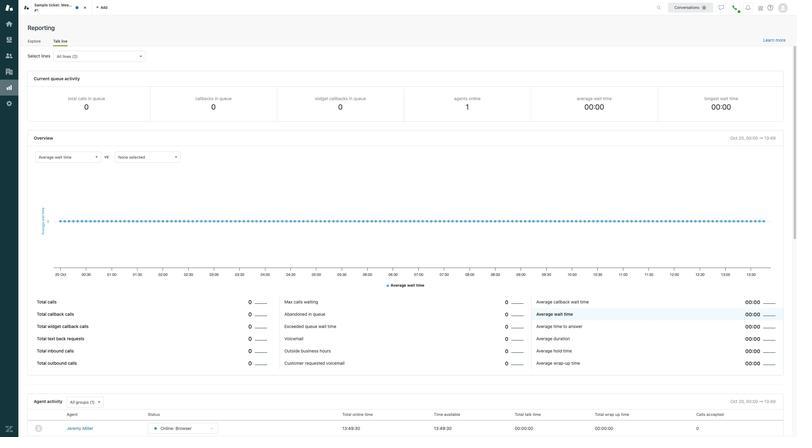 Task type: locate. For each thing, give the bounding box(es) containing it.
close image
[[82, 5, 88, 11]]

tab containing sample ticket: meet the ticket
[[18, 0, 92, 15]]

the
[[71, 3, 77, 7]]

tab
[[18, 0, 92, 15]]

talk live
[[53, 39, 67, 43]]

conversations
[[675, 5, 699, 10]]

admin image
[[5, 100, 13, 108]]

talk live link
[[53, 39, 67, 46]]

meet
[[61, 3, 70, 7]]

reporting image
[[5, 84, 13, 92]]

add button
[[92, 0, 111, 15]]

more
[[776, 37, 786, 43]]

organizations image
[[5, 68, 13, 76]]

add
[[101, 5, 108, 10]]

explore
[[28, 39, 41, 43]]

zendesk image
[[5, 426, 13, 434]]

zendesk products image
[[759, 6, 763, 10]]



Task type: vqa. For each thing, say whether or not it's contained in the screenshot.
EXPLORE LINK
yes



Task type: describe. For each thing, give the bounding box(es) containing it.
explore link
[[28, 39, 41, 45]]

zendesk support image
[[5, 4, 13, 12]]

get help image
[[768, 5, 773, 10]]

sample
[[34, 3, 48, 7]]

conversations button
[[668, 3, 713, 12]]

ticket
[[78, 3, 88, 7]]

main element
[[0, 0, 18, 438]]

learn more
[[763, 37, 786, 43]]

learn
[[763, 37, 775, 43]]

live
[[61, 39, 67, 43]]

sample ticket: meet the ticket #1
[[34, 3, 88, 12]]

learn more link
[[763, 37, 786, 43]]

ticket:
[[49, 3, 60, 7]]

notifications image
[[746, 5, 751, 10]]

views image
[[5, 36, 13, 44]]

customers image
[[5, 52, 13, 60]]

button displays agent's chat status as invisible. image
[[719, 5, 724, 10]]

#1
[[34, 8, 38, 12]]

get started image
[[5, 20, 13, 28]]

tabs tab list
[[18, 0, 651, 15]]

reporting
[[28, 24, 55, 31]]

talk
[[53, 39, 60, 43]]



